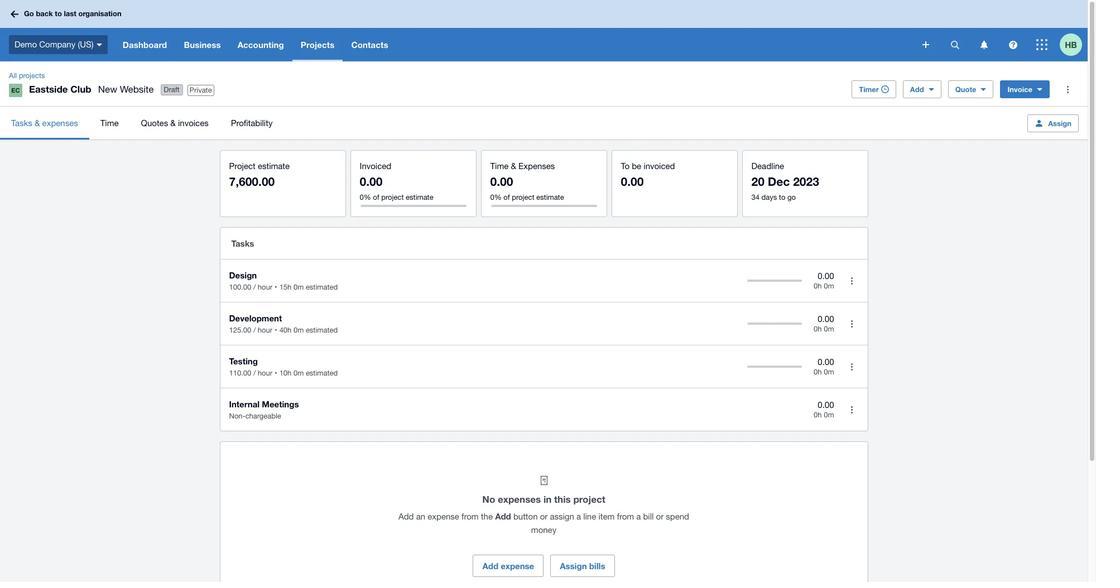 Task type: describe. For each thing, give the bounding box(es) containing it.
1 from from the left
[[462, 512, 479, 521]]

design
[[229, 270, 257, 280]]

expense inside button
[[501, 561, 534, 571]]

add expense button
[[473, 555, 544, 577]]

back
[[36, 9, 53, 18]]

chargeable
[[245, 412, 281, 420]]

expenses inside tasks & expenses link
[[42, 118, 78, 128]]

estimated for design
[[306, 283, 338, 291]]

bill
[[643, 512, 654, 521]]

project
[[229, 161, 255, 171]]

110.00
[[229, 369, 251, 377]]

be
[[632, 161, 641, 171]]

development
[[229, 313, 282, 323]]

svg image
[[923, 41, 929, 48]]

go
[[24, 9, 34, 18]]

estimate inside the time & expenses 0.00 0% of project estimate
[[536, 193, 564, 201]]

0.00 0h 0m for testing
[[814, 357, 834, 376]]

no expenses in this project
[[482, 493, 605, 505]]

design 100.00 / hour • 15h 0m estimated
[[229, 270, 338, 291]]

estimate inside the invoiced 0.00 0% of project estimate
[[406, 193, 433, 201]]

hb
[[1065, 39, 1077, 49]]

the
[[481, 512, 493, 521]]

assign button
[[1028, 114, 1079, 132]]

assign for assign
[[1048, 119, 1072, 128]]

of inside the time & expenses 0.00 0% of project estimate
[[504, 193, 510, 201]]

projects
[[301, 40, 335, 50]]

/ for development
[[253, 326, 256, 334]]

0m inside development 125.00 / hour • 40h 0m estimated
[[294, 326, 304, 334]]

demo company (us) button
[[0, 28, 114, 61]]

all projects
[[9, 71, 45, 80]]

1 horizontal spatial expenses
[[498, 493, 541, 505]]

banner containing hb
[[0, 0, 1088, 61]]

time link
[[89, 107, 130, 140]]

assign bills
[[560, 561, 605, 571]]

& for quotes
[[170, 118, 176, 128]]

timer
[[859, 85, 879, 94]]

add right the
[[495, 511, 511, 521]]

ec
[[11, 87, 20, 94]]

4 0.00 0h 0m from the top
[[814, 400, 834, 419]]

assign for assign bills
[[560, 561, 587, 571]]

project estimate 7,600.00
[[229, 161, 290, 189]]

100.00
[[229, 283, 251, 291]]

10h
[[279, 369, 292, 377]]

company
[[39, 39, 75, 49]]

no
[[482, 493, 495, 505]]

20
[[752, 175, 765, 189]]

quotes
[[141, 118, 168, 128]]

button
[[513, 512, 538, 521]]

accounting button
[[229, 28, 292, 61]]

go back to last organisation
[[24, 9, 121, 18]]

new
[[98, 84, 117, 95]]

svg image inside demo company (us) popup button
[[96, 43, 102, 46]]

demo
[[15, 39, 37, 49]]

invoice
[[1008, 85, 1033, 94]]

time for time
[[100, 118, 119, 128]]

deadline
[[752, 161, 784, 171]]

internal
[[229, 399, 260, 409]]

0 horizontal spatial more options image
[[841, 270, 863, 292]]

dec
[[768, 175, 790, 189]]

more options image for testing
[[841, 356, 863, 378]]

time for time & expenses 0.00 0% of project estimate
[[490, 161, 509, 171]]

• for development
[[275, 326, 277, 334]]

0m inside "design 100.00 / hour • 15h 0m estimated"
[[294, 283, 304, 291]]

hb button
[[1060, 28, 1088, 61]]

tasks & expenses
[[11, 118, 78, 128]]

svg image right svg image
[[951, 40, 959, 49]]

0 horizontal spatial to
[[55, 9, 62, 18]]

1 or from the left
[[540, 512, 548, 521]]

contacts
[[351, 40, 388, 50]]

profitability
[[231, 118, 273, 128]]

project for 0.00
[[381, 193, 404, 201]]

svg image up the invoice
[[1009, 40, 1017, 49]]

internal meetings non-chargeable
[[229, 399, 299, 420]]

2 or from the left
[[656, 512, 664, 521]]

estimated for testing
[[306, 369, 338, 377]]

0.00 0h 0m for design
[[814, 271, 834, 290]]

15h
[[279, 283, 292, 291]]

projects
[[19, 71, 45, 80]]

34
[[752, 193, 760, 201]]

invoiced
[[644, 161, 675, 171]]

eastside club
[[29, 83, 91, 95]]

expenses
[[519, 161, 555, 171]]

testing 110.00 / hour • 10h 0m estimated
[[229, 356, 338, 377]]

of inside the invoiced 0.00 0% of project estimate
[[373, 193, 379, 201]]

to
[[621, 161, 630, 171]]

(us)
[[78, 39, 94, 49]]

hour for testing
[[258, 369, 272, 377]]

private
[[189, 86, 212, 94]]

deadline 20 dec 2023 34 days to go
[[752, 161, 819, 201]]

125.00
[[229, 326, 251, 334]]

2023
[[793, 175, 819, 189]]

add an expense from the add button or assign a line item from a bill or spend money
[[398, 511, 689, 535]]

invoiced 0.00 0% of project estimate
[[360, 161, 433, 201]]

add for add an expense from the add button or assign a line item from a bill or spend money
[[398, 512, 414, 521]]

last
[[64, 9, 76, 18]]

in
[[544, 493, 552, 505]]

line
[[583, 512, 596, 521]]

all
[[9, 71, 17, 80]]



Task type: locate. For each thing, give the bounding box(es) containing it.
• inside testing 110.00 / hour • 10h 0m estimated
[[275, 369, 277, 377]]

• left 40h
[[275, 326, 277, 334]]

1 of from the left
[[373, 193, 379, 201]]

1 / from the top
[[253, 283, 256, 291]]

expense inside add an expense from the add button or assign a line item from a bill or spend money
[[428, 512, 459, 521]]

bills
[[589, 561, 605, 571]]

days
[[762, 193, 777, 201]]

1 0% from the left
[[360, 193, 371, 201]]

add
[[910, 85, 924, 94], [495, 511, 511, 521], [398, 512, 414, 521], [482, 561, 498, 571]]

tasks & expenses link
[[0, 107, 89, 140]]

1 horizontal spatial estimate
[[406, 193, 433, 201]]

• inside development 125.00 / hour • 40h 0m estimated
[[275, 326, 277, 334]]

estimated right 40h
[[306, 326, 338, 334]]

1 horizontal spatial to
[[779, 193, 786, 201]]

0.00
[[360, 175, 383, 189], [490, 175, 513, 189], [621, 175, 644, 189], [818, 271, 834, 281], [818, 314, 834, 324], [818, 357, 834, 367], [818, 400, 834, 409]]

3 more options image from the top
[[841, 398, 863, 421]]

1 estimated from the top
[[306, 283, 338, 291]]

0 vertical spatial tasks
[[11, 118, 32, 128]]

0m inside testing 110.00 / hour • 10h 0m estimated
[[294, 369, 304, 377]]

estimate inside project estimate 7,600.00
[[258, 161, 290, 171]]

project for expenses
[[573, 493, 605, 505]]

0 vertical spatial assign
[[1048, 119, 1072, 128]]

0 vertical spatial more options image
[[1057, 78, 1079, 100]]

/ inside "design 100.00 / hour • 15h 0m estimated"
[[253, 283, 256, 291]]

2 vertical spatial •
[[275, 369, 277, 377]]

• left 10h
[[275, 369, 277, 377]]

1 vertical spatial /
[[253, 326, 256, 334]]

go
[[788, 193, 796, 201]]

& left expenses
[[511, 161, 516, 171]]

eastside
[[29, 83, 68, 95]]

to inside deadline 20 dec 2023 34 days to go
[[779, 193, 786, 201]]

tasks up design
[[231, 238, 254, 248]]

expense
[[428, 512, 459, 521], [501, 561, 534, 571]]

1 horizontal spatial project
[[512, 193, 534, 201]]

1 0h from the top
[[814, 282, 822, 290]]

invoiced
[[360, 161, 391, 171]]

1 vertical spatial •
[[275, 326, 277, 334]]

svg image up quote popup button
[[980, 40, 988, 49]]

1 vertical spatial time
[[490, 161, 509, 171]]

0%
[[360, 193, 371, 201], [490, 193, 502, 201]]

0% inside the time & expenses 0.00 0% of project estimate
[[490, 193, 502, 201]]

navigation containing dashboard
[[114, 28, 915, 61]]

draft
[[164, 85, 180, 94]]

• for testing
[[275, 369, 277, 377]]

spend
[[666, 512, 689, 521]]

add expense
[[482, 561, 534, 571]]

1 vertical spatial tasks
[[231, 238, 254, 248]]

assign left bills
[[560, 561, 587, 571]]

1 vertical spatial more options image
[[841, 270, 863, 292]]

dashboard
[[123, 40, 167, 50]]

1 vertical spatial hour
[[258, 326, 272, 334]]

/ for testing
[[253, 369, 256, 377]]

expense down money
[[501, 561, 534, 571]]

40h
[[279, 326, 292, 334]]

expenses down eastside club
[[42, 118, 78, 128]]

0 vertical spatial •
[[275, 283, 277, 291]]

go back to last organisation link
[[7, 4, 128, 24]]

1 horizontal spatial assign
[[1048, 119, 1072, 128]]

• left '15h'
[[275, 283, 277, 291]]

from left the
[[462, 512, 479, 521]]

hour for design
[[258, 283, 272, 291]]

hour for development
[[258, 326, 272, 334]]

0.00 0h 0m
[[814, 271, 834, 290], [814, 314, 834, 333], [814, 357, 834, 376], [814, 400, 834, 419]]

2 vertical spatial more options image
[[841, 398, 863, 421]]

7,600.00
[[229, 175, 275, 189]]

tasks
[[11, 118, 32, 128], [231, 238, 254, 248]]

4 0h from the top
[[814, 411, 822, 419]]

add left an at the left
[[398, 512, 414, 521]]

2 • from the top
[[275, 326, 277, 334]]

estimated
[[306, 283, 338, 291], [306, 326, 338, 334], [306, 369, 338, 377]]

0 horizontal spatial estimate
[[258, 161, 290, 171]]

& for time
[[511, 161, 516, 171]]

1 horizontal spatial more options image
[[1057, 78, 1079, 100]]

0 vertical spatial more options image
[[841, 313, 863, 335]]

1 vertical spatial expenses
[[498, 493, 541, 505]]

estimated inside "design 100.00 / hour • 15h 0m estimated"
[[306, 283, 338, 291]]

&
[[35, 118, 40, 128], [170, 118, 176, 128], [511, 161, 516, 171]]

2 vertical spatial hour
[[258, 369, 272, 377]]

time left expenses
[[490, 161, 509, 171]]

add inside button
[[482, 561, 498, 571]]

0 horizontal spatial or
[[540, 512, 548, 521]]

0 horizontal spatial of
[[373, 193, 379, 201]]

project up line
[[573, 493, 605, 505]]

add inside popup button
[[910, 85, 924, 94]]

more options image for development
[[841, 313, 863, 335]]

all projects link
[[4, 70, 49, 81]]

1 vertical spatial to
[[779, 193, 786, 201]]

0 vertical spatial time
[[100, 118, 119, 128]]

an
[[416, 512, 425, 521]]

assign inside button
[[1048, 119, 1072, 128]]

more options image
[[1057, 78, 1079, 100], [841, 270, 863, 292]]

quotes & invoices
[[141, 118, 209, 128]]

or up money
[[540, 512, 548, 521]]

timer button
[[852, 80, 896, 98]]

expense right an at the left
[[428, 512, 459, 521]]

& for tasks
[[35, 118, 40, 128]]

quotes & invoices link
[[130, 107, 220, 140]]

0 horizontal spatial project
[[381, 193, 404, 201]]

organisation
[[78, 9, 121, 18]]

demo company (us)
[[15, 39, 94, 49]]

/ down the development
[[253, 326, 256, 334]]

0.00 inside the time & expenses 0.00 0% of project estimate
[[490, 175, 513, 189]]

estimate
[[258, 161, 290, 171], [406, 193, 433, 201], [536, 193, 564, 201]]

3 0.00 0h 0m from the top
[[814, 357, 834, 376]]

/ for design
[[253, 283, 256, 291]]

1 horizontal spatial from
[[617, 512, 634, 521]]

1 a from the left
[[577, 512, 581, 521]]

to left last
[[55, 9, 62, 18]]

• for design
[[275, 283, 277, 291]]

0 vertical spatial expenses
[[42, 118, 78, 128]]

0m
[[824, 282, 834, 290], [294, 283, 304, 291], [824, 325, 834, 333], [294, 326, 304, 334], [824, 368, 834, 376], [294, 369, 304, 377], [824, 411, 834, 419]]

svg image right (us)
[[96, 43, 102, 46]]

more options image
[[841, 313, 863, 335], [841, 356, 863, 378], [841, 398, 863, 421]]

expenses
[[42, 118, 78, 128], [498, 493, 541, 505]]

estimated right 10h
[[306, 369, 338, 377]]

business
[[184, 40, 221, 50]]

0.00 inside to be invoiced 0.00
[[621, 175, 644, 189]]

a
[[577, 512, 581, 521], [636, 512, 641, 521]]

profitability link
[[220, 107, 284, 140]]

0h for design
[[814, 282, 822, 290]]

svg image left the go
[[11, 10, 18, 18]]

to left go
[[779, 193, 786, 201]]

hour inside development 125.00 / hour • 40h 0m estimated
[[258, 326, 272, 334]]

or right bill
[[656, 512, 664, 521]]

0 horizontal spatial tasks
[[11, 118, 32, 128]]

estimated inside testing 110.00 / hour • 10h 0m estimated
[[306, 369, 338, 377]]

/ inside testing 110.00 / hour • 10h 0m estimated
[[253, 369, 256, 377]]

& down eastside
[[35, 118, 40, 128]]

to
[[55, 9, 62, 18], [779, 193, 786, 201]]

1 vertical spatial assign
[[560, 561, 587, 571]]

banner
[[0, 0, 1088, 61]]

0 vertical spatial to
[[55, 9, 62, 18]]

0 vertical spatial expense
[[428, 512, 459, 521]]

/ right '100.00'
[[253, 283, 256, 291]]

quote
[[955, 85, 976, 94]]

0h for testing
[[814, 368, 822, 376]]

0 horizontal spatial &
[[35, 118, 40, 128]]

projects button
[[292, 28, 343, 61]]

assign
[[550, 512, 574, 521]]

3 0h from the top
[[814, 368, 822, 376]]

development 125.00 / hour • 40h 0m estimated
[[229, 313, 338, 334]]

0 horizontal spatial from
[[462, 512, 479, 521]]

svg image inside go back to last organisation link
[[11, 10, 18, 18]]

testing
[[229, 356, 258, 366]]

tasks for tasks
[[231, 238, 254, 248]]

money
[[531, 525, 557, 535]]

1 hour from the top
[[258, 283, 272, 291]]

project inside the invoiced 0.00 0% of project estimate
[[381, 193, 404, 201]]

2 a from the left
[[636, 512, 641, 521]]

time
[[100, 118, 119, 128], [490, 161, 509, 171]]

0.00 0h 0m for development
[[814, 314, 834, 333]]

1 horizontal spatial tasks
[[231, 238, 254, 248]]

& right quotes
[[170, 118, 176, 128]]

0 horizontal spatial expense
[[428, 512, 459, 521]]

/ right the 110.00
[[253, 369, 256, 377]]

this
[[554, 493, 571, 505]]

0 horizontal spatial expenses
[[42, 118, 78, 128]]

2 horizontal spatial &
[[511, 161, 516, 171]]

1 horizontal spatial or
[[656, 512, 664, 521]]

hour inside "design 100.00 / hour • 15h 0m estimated"
[[258, 283, 272, 291]]

invoice button
[[1000, 80, 1050, 98]]

time inside the time & expenses 0.00 0% of project estimate
[[490, 161, 509, 171]]

/ inside development 125.00 / hour • 40h 0m estimated
[[253, 326, 256, 334]]

website
[[120, 84, 154, 95]]

0% inside the invoiced 0.00 0% of project estimate
[[360, 193, 371, 201]]

1 horizontal spatial expense
[[501, 561, 534, 571]]

3 estimated from the top
[[306, 369, 338, 377]]

2 hour from the top
[[258, 326, 272, 334]]

tasks for tasks & expenses
[[11, 118, 32, 128]]

assign down invoice popup button
[[1048, 119, 1072, 128]]

2 / from the top
[[253, 326, 256, 334]]

0 horizontal spatial a
[[577, 512, 581, 521]]

project down expenses
[[512, 193, 534, 201]]

estimated inside development 125.00 / hour • 40h 0m estimated
[[306, 326, 338, 334]]

0h
[[814, 282, 822, 290], [814, 325, 822, 333], [814, 368, 822, 376], [814, 411, 822, 419]]

2 vertical spatial /
[[253, 369, 256, 377]]

1 • from the top
[[275, 283, 277, 291]]

accounting
[[238, 40, 284, 50]]

0 horizontal spatial 0%
[[360, 193, 371, 201]]

time & expenses 0.00 0% of project estimate
[[490, 161, 564, 201]]

3 • from the top
[[275, 369, 277, 377]]

2 more options image from the top
[[841, 356, 863, 378]]

0h for development
[[814, 325, 822, 333]]

1 horizontal spatial of
[[504, 193, 510, 201]]

0 horizontal spatial time
[[100, 118, 119, 128]]

project inside the time & expenses 0.00 0% of project estimate
[[512, 193, 534, 201]]

1 horizontal spatial time
[[490, 161, 509, 171]]

2 0.00 0h 0m from the top
[[814, 314, 834, 333]]

club
[[70, 83, 91, 95]]

meetings
[[262, 399, 299, 409]]

1 0.00 0h 0m from the top
[[814, 271, 834, 290]]

0 vertical spatial hour
[[258, 283, 272, 291]]

2 from from the left
[[617, 512, 634, 521]]

svg image left hb
[[1036, 39, 1048, 50]]

navigation
[[114, 28, 915, 61]]

2 0% from the left
[[490, 193, 502, 201]]

1 horizontal spatial &
[[170, 118, 176, 128]]

estimated for development
[[306, 326, 338, 334]]

tasks down ec at the left top
[[11, 118, 32, 128]]

0 vertical spatial /
[[253, 283, 256, 291]]

1 vertical spatial estimated
[[306, 326, 338, 334]]

• inside "design 100.00 / hour • 15h 0m estimated"
[[275, 283, 277, 291]]

0.00 inside the invoiced 0.00 0% of project estimate
[[360, 175, 383, 189]]

3 hour from the top
[[258, 369, 272, 377]]

svg image
[[11, 10, 18, 18], [1036, 39, 1048, 50], [951, 40, 959, 49], [980, 40, 988, 49], [1009, 40, 1017, 49], [96, 43, 102, 46]]

hour left '15h'
[[258, 283, 272, 291]]

& inside the time & expenses 0.00 0% of project estimate
[[511, 161, 516, 171]]

item
[[599, 512, 615, 521]]

1 vertical spatial expense
[[501, 561, 534, 571]]

/
[[253, 283, 256, 291], [253, 326, 256, 334], [253, 369, 256, 377]]

1 more options image from the top
[[841, 313, 863, 335]]

from right item
[[617, 512, 634, 521]]

business button
[[175, 28, 229, 61]]

a left line
[[577, 512, 581, 521]]

non-
[[229, 412, 245, 420]]

or
[[540, 512, 548, 521], [656, 512, 664, 521]]

0 horizontal spatial assign
[[560, 561, 587, 571]]

hour down the development
[[258, 326, 272, 334]]

estimated right '15h'
[[306, 283, 338, 291]]

more options image for internal meetings
[[841, 398, 863, 421]]

2 vertical spatial estimated
[[306, 369, 338, 377]]

3 / from the top
[[253, 369, 256, 377]]

project down invoiced
[[381, 193, 404, 201]]

to be invoiced 0.00
[[621, 161, 675, 189]]

2 horizontal spatial estimate
[[536, 193, 564, 201]]

hour left 10h
[[258, 369, 272, 377]]

2 estimated from the top
[[306, 326, 338, 334]]

hour inside testing 110.00 / hour • 10h 0m estimated
[[258, 369, 272, 377]]

2 0h from the top
[[814, 325, 822, 333]]

2 of from the left
[[504, 193, 510, 201]]

time down new
[[100, 118, 119, 128]]

1 horizontal spatial 0%
[[490, 193, 502, 201]]

add down the
[[482, 561, 498, 571]]

2 horizontal spatial project
[[573, 493, 605, 505]]

a left bill
[[636, 512, 641, 521]]

add right timer button
[[910, 85, 924, 94]]

add for add
[[910, 85, 924, 94]]

add button
[[903, 80, 941, 98]]

expenses up button
[[498, 493, 541, 505]]

add for add expense
[[482, 561, 498, 571]]

1 vertical spatial more options image
[[841, 356, 863, 378]]

new website
[[98, 84, 154, 95]]

0 vertical spatial estimated
[[306, 283, 338, 291]]

•
[[275, 283, 277, 291], [275, 326, 277, 334], [275, 369, 277, 377]]

quote button
[[948, 80, 994, 98]]

1 horizontal spatial a
[[636, 512, 641, 521]]



Task type: vqa. For each thing, say whether or not it's contained in the screenshot.


